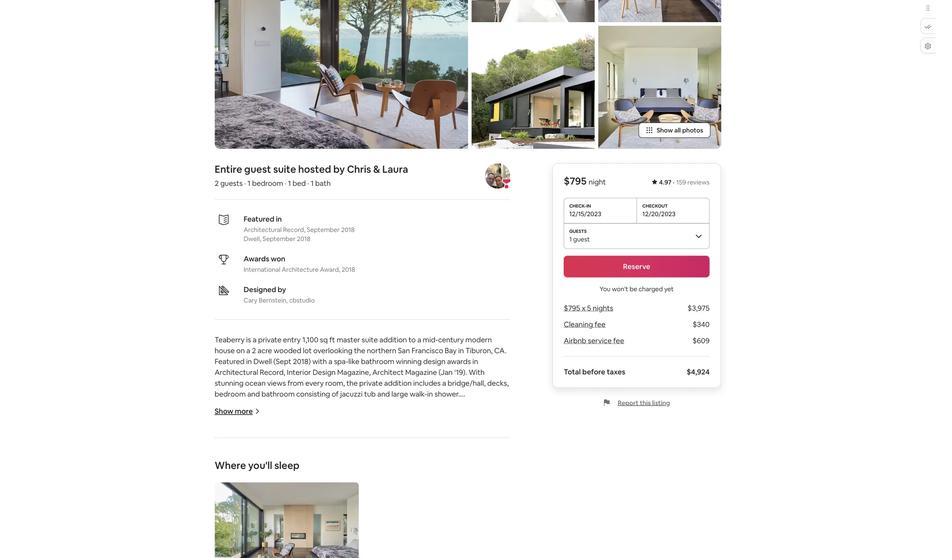 Task type: vqa. For each thing, say whether or not it's contained in the screenshot.
is to the middle
yes



Task type: locate. For each thing, give the bounding box(es) containing it.
0 horizontal spatial bedroom
[[215, 390, 246, 399]]

1 horizontal spatial is
[[246, 335, 251, 345]]

1 down 12/15/2023
[[569, 235, 572, 243]]

house down teaberry
[[215, 346, 235, 355]]

private
[[258, 335, 282, 345], [359, 379, 383, 388]]

large
[[392, 390, 408, 399]]

a down (jan
[[442, 379, 446, 388]]

0 vertical spatial bedroom
[[252, 179, 283, 188]]

area
[[371, 433, 385, 442], [334, 455, 348, 464]]

featured
[[244, 215, 274, 224], [215, 357, 245, 366]]

1 vertical spatial house
[[271, 509, 291, 518]]

show all photos
[[657, 126, 704, 135]]

1,100
[[302, 335, 318, 345]]

bedroom left the bed
[[252, 179, 283, 188]]

1 horizontal spatial suite
[[362, 335, 378, 345]]

awards
[[244, 254, 269, 264]]

fee up service
[[595, 320, 606, 329]]

this inside 'this is the perfect romantic retreat for relaxation. we are 25 minutes drive from golden gate bridge yet located in a peaceful, forested area of the tiburon peninsula surrounded by nature. access to nearby paradise park and sea-kayaking combined with some of the world's best biking and hiking in the area make this an amazing location for nature lovers. the tiburon ferry is within 7 minutes drive and connects to san francisco, sausalito and angel island.  sonoma and muir woods are 30 minutes away. a paradise for nature lovers with nearby trails for hiking and cycling. airbnb/h/teaberry-romantic-getaway. aquasana whole house water filter. air purifier. wifi speed: 250-300mbps download. 22-26mbps upload'
[[370, 455, 382, 464]]

featured down on
[[215, 357, 245, 366]]

this left the listing
[[640, 399, 651, 407]]

0 horizontal spatial suite
[[273, 163, 296, 176]]

guest down 12/15/2023
[[573, 235, 590, 243]]

0 vertical spatial san
[[398, 346, 410, 355]]

featured in architectural record, september 2018 dwell, september 2018
[[244, 215, 355, 243]]

upload
[[377, 520, 400, 529]]

design
[[423, 357, 446, 366]]

featured up dwell,
[[244, 215, 274, 224]]

· left the bed
[[285, 179, 287, 188]]

cycling.
[[320, 487, 345, 497]]

1 left the bed
[[288, 179, 291, 188]]

interior
[[287, 368, 311, 377]]

featured inside featured in architectural record, september 2018 dwell, september 2018
[[244, 215, 274, 224]]

hosted
[[298, 163, 331, 176]]

airbnb service fee button
[[564, 336, 624, 346]]

show more
[[215, 407, 253, 416]]

by left chris
[[333, 163, 345, 176]]

1 vertical spatial show
[[215, 407, 233, 416]]

record, inside teaberry is a private entry 1,100 sq ft master suite addition to a mid-century modern house on a 2 acre wooded lot overlooking the northern san francisco bay in tiburon, ca. featured in dwell (sept 2018) with a spa-like bathroom winning design awards in architectural record, interior design magazine, architect magazine (jan '19). with stunning ocean views from every room, the private addition includes a bridge/hall, decks, bedroom and bathroom consisting of jacuzzi tub and large walk-in shower.
[[260, 368, 285, 377]]

$795 for $795 night
[[564, 175, 587, 188]]

acre
[[258, 346, 272, 355]]

for down sonoma
[[273, 487, 283, 497]]

1 horizontal spatial bathroom
[[361, 357, 394, 366]]

$3,975
[[688, 304, 710, 313]]

2018 for won
[[342, 266, 355, 274]]

forested
[[341, 433, 369, 442]]

(sept
[[274, 357, 291, 366]]

1 vertical spatial from
[[461, 422, 477, 432]]

0 vertical spatial is
[[246, 335, 251, 345]]

yet
[[664, 285, 674, 293], [256, 433, 267, 442]]

san inside teaberry is a private entry 1,100 sq ft master suite addition to a mid-century modern house on a 2 acre wooded lot overlooking the northern san francisco bay in tiburon, ca. featured in dwell (sept 2018) with a spa-like bathroom winning design awards in architectural record, interior design magazine, architect magazine (jan '19). with stunning ocean views from every room, the private addition includes a bridge/hall, decks, bedroom and bathroom consisting of jacuzzi tub and large walk-in shower.
[[398, 346, 410, 355]]

1 vertical spatial are
[[344, 477, 355, 486]]

$795 x 5 nights button
[[564, 304, 613, 313]]

by inside entire guest suite hosted by chris & laura 2 guests · 1 bedroom · 1 bed · 1 bath
[[333, 163, 345, 176]]

with down angel
[[215, 487, 229, 497]]

architectural
[[244, 226, 282, 234], [215, 368, 258, 377]]

0 horizontal spatial this
[[370, 455, 382, 464]]

house up 300mbps
[[271, 509, 291, 518]]

connects
[[368, 466, 399, 475]]

1 horizontal spatial september
[[307, 226, 340, 234]]

hiking
[[292, 455, 312, 464], [284, 487, 304, 497]]

paradise
[[308, 444, 336, 453]]

from down interior
[[288, 379, 304, 388]]

· right guests
[[244, 179, 246, 188]]

0 horizontal spatial show
[[215, 407, 233, 416]]

the
[[354, 346, 365, 355], [347, 379, 358, 388], [236, 422, 248, 432], [396, 433, 407, 442], [493, 444, 504, 453], [321, 455, 332, 464]]

2 horizontal spatial with
[[448, 444, 463, 453]]

0 vertical spatial nature
[[462, 455, 484, 464]]

house inside 'this is the perfect romantic retreat for relaxation. we are 25 minutes drive from golden gate bridge yet located in a peaceful, forested area of the tiburon peninsula surrounded by nature. access to nearby paradise park and sea-kayaking combined with some of the world's best biking and hiking in the area make this an amazing location for nature lovers. the tiburon ferry is within 7 minutes drive and connects to san francisco, sausalito and angel island.  sonoma and muir woods are 30 minutes away. a paradise for nature lovers with nearby trails for hiking and cycling. airbnb/h/teaberry-romantic-getaway. aquasana whole house water filter. air purifier. wifi speed: 250-300mbps download. 22-26mbps upload'
[[271, 509, 291, 518]]

aquasana
[[215, 509, 248, 518]]

are left '25'
[[392, 422, 403, 432]]

1 horizontal spatial tiburon
[[408, 433, 434, 442]]

minutes right '25'
[[414, 422, 441, 432]]

bedroom
[[252, 179, 283, 188], [215, 390, 246, 399]]

minutes down 'connects'
[[366, 477, 393, 486]]

1 vertical spatial bedroom
[[215, 390, 246, 399]]

best
[[240, 455, 255, 464]]

0 vertical spatial minutes
[[414, 422, 441, 432]]

1 vertical spatial this
[[370, 455, 382, 464]]

reviews
[[688, 179, 710, 187]]

september up award,
[[307, 226, 340, 234]]

cleaning fee button
[[564, 320, 606, 329]]

away.
[[395, 477, 413, 486]]

1 vertical spatial is
[[230, 422, 235, 432]]

lot
[[303, 346, 312, 355]]

2 $795 from the top
[[564, 304, 580, 313]]

in up with at right
[[473, 357, 478, 366]]

0 horizontal spatial to
[[275, 444, 282, 453]]

0 horizontal spatial from
[[288, 379, 304, 388]]

bathroom down northern
[[361, 357, 394, 366]]

0 horizontal spatial of
[[332, 390, 339, 399]]

0 vertical spatial suite
[[273, 163, 296, 176]]

bedroom down stunning
[[215, 390, 246, 399]]

in up won on the top left of page
[[276, 215, 282, 224]]

bernstein,
[[259, 297, 288, 305]]

record, up views
[[260, 368, 285, 377]]

house inside teaberry is a private entry 1,100 sq ft master suite addition to a mid-century modern house on a 2 acre wooded lot overlooking the northern san francisco bay in tiburon, ca. featured in dwell (sept 2018) with a spa-like bathroom winning design awards in architectural record, interior design magazine, architect magazine (jan '19). with stunning ocean views from every room, the private addition includes a bridge/hall, decks, bedroom and bathroom consisting of jacuzzi tub and large walk-in shower.
[[215, 346, 235, 355]]

1 vertical spatial nearby
[[231, 487, 254, 497]]

0 vertical spatial from
[[288, 379, 304, 388]]

by down the 'gate'
[[215, 444, 223, 453]]

0 horizontal spatial nearby
[[231, 487, 254, 497]]

guest right entire
[[244, 163, 271, 176]]

1 vertical spatial 2
[[252, 346, 256, 355]]

1 $795 from the top
[[564, 175, 587, 188]]

0 horizontal spatial house
[[215, 346, 235, 355]]

lovers.
[[486, 455, 507, 464]]

gate
[[215, 433, 231, 442]]

spa-
[[334, 357, 349, 366]]

nearby down island.
[[231, 487, 254, 497]]

0 vertical spatial show
[[657, 126, 673, 135]]

1 horizontal spatial 2
[[252, 346, 256, 355]]

1 horizontal spatial fee
[[613, 336, 624, 346]]

2 vertical spatial 2018
[[342, 266, 355, 274]]

area down park
[[334, 455, 348, 464]]

is
[[246, 335, 251, 345], [230, 422, 235, 432], [274, 466, 279, 475]]

dwell
[[254, 357, 272, 366]]

airbnb/h/teaberry-
[[215, 498, 278, 508]]

of down we
[[387, 433, 394, 442]]

0 horizontal spatial by
[[215, 444, 223, 453]]

architectural up dwell,
[[244, 226, 282, 234]]

and up the make in the left bottom of the page
[[354, 444, 367, 453]]

retreat
[[308, 422, 331, 432]]

nearby down located
[[284, 444, 307, 453]]

2 left guests
[[215, 179, 219, 188]]

guest for 1
[[573, 235, 590, 243]]

chris & laura is a superhost. learn more about chris & laura. image
[[485, 164, 510, 189], [485, 164, 510, 189]]

modern
[[466, 335, 492, 345]]

in down the romantic
[[295, 433, 301, 442]]

0 horizontal spatial tiburon
[[229, 466, 255, 475]]

you won't be charged yet
[[600, 285, 674, 293]]

0 horizontal spatial drive
[[336, 466, 353, 475]]

this
[[215, 422, 228, 432]]

0 vertical spatial this
[[640, 399, 651, 407]]

this
[[640, 399, 651, 407], [370, 455, 382, 464]]

0 vertical spatial drive
[[442, 422, 459, 432]]

0 horizontal spatial 2
[[215, 179, 219, 188]]

1 horizontal spatial this
[[640, 399, 651, 407]]

2 vertical spatial minutes
[[366, 477, 393, 486]]

san up a
[[410, 466, 422, 475]]

$795 left x
[[564, 304, 580, 313]]

1 horizontal spatial from
[[461, 422, 477, 432]]

0 vertical spatial area
[[371, 433, 385, 442]]

is right teaberry
[[246, 335, 251, 345]]

to
[[409, 335, 416, 345], [275, 444, 282, 453], [401, 466, 408, 475]]

with inside teaberry is a private entry 1,100 sq ft master suite addition to a mid-century modern house on a 2 acre wooded lot overlooking the northern san francisco bay in tiburon, ca. featured in dwell (sept 2018) with a spa-like bathroom winning design awards in architectural record, interior design magazine, architect magazine (jan '19). with stunning ocean views from every room, the private addition includes a bridge/hall, decks, bedroom and bathroom consisting of jacuzzi tub and large walk-in shower.
[[313, 357, 327, 366]]

suite inside entire guest suite hosted by chris & laura 2 guests · 1 bedroom · 1 bed · 1 bath
[[273, 163, 296, 176]]

record,
[[283, 226, 306, 234], [260, 368, 285, 377]]

francisco,
[[423, 466, 457, 475]]

2 vertical spatial by
[[215, 444, 223, 453]]

to inside teaberry is a private entry 1,100 sq ft master suite addition to a mid-century modern house on a 2 acre wooded lot overlooking the northern san francisco bay in tiburon, ca. featured in dwell (sept 2018) with a spa-like bathroom winning design awards in architectural record, interior design magazine, architect magazine (jan '19). with stunning ocean views from every room, the private addition includes a bridge/hall, decks, bedroom and bathroom consisting of jacuzzi tub and large walk-in shower.
[[409, 335, 416, 345]]

hiking up 7
[[292, 455, 312, 464]]

suite up the bed
[[273, 163, 296, 176]]

sq
[[320, 335, 328, 345]]

water
[[292, 509, 312, 518]]

show left all
[[657, 126, 673, 135]]

the
[[215, 466, 227, 475]]

1 horizontal spatial bedroom
[[252, 179, 283, 188]]

0 horizontal spatial private
[[258, 335, 282, 345]]

are
[[392, 422, 403, 432], [344, 477, 355, 486]]

of down room,
[[332, 390, 339, 399]]

minutes up woods
[[308, 466, 334, 475]]

a left mid-
[[417, 335, 421, 345]]

san inside 'this is the perfect romantic retreat for relaxation. we are 25 minutes drive from golden gate bridge yet located in a peaceful, forested area of the tiburon peninsula surrounded by nature. access to nearby paradise park and sea-kayaking combined with some of the world's best biking and hiking in the area make this an amazing location for nature lovers. the tiburon ferry is within 7 minutes drive and connects to san francisco, sausalito and angel island.  sonoma and muir woods are 30 minutes away. a paradise for nature lovers with nearby trails for hiking and cycling. airbnb/h/teaberry-romantic-getaway. aquasana whole house water filter. air purifier. wifi speed: 250-300mbps download. 22-26mbps upload'
[[410, 466, 422, 475]]

more
[[235, 407, 253, 416]]

by
[[333, 163, 345, 176], [278, 285, 286, 294], [215, 444, 223, 453]]

and down ocean
[[247, 390, 260, 399]]

0 vertical spatial featured
[[244, 215, 274, 224]]

island.
[[236, 477, 257, 486]]

ca.
[[494, 346, 507, 355]]

1 vertical spatial architectural
[[215, 368, 258, 377]]

0 vertical spatial 2
[[215, 179, 219, 188]]

bathroom down views
[[262, 390, 295, 399]]

0 horizontal spatial yet
[[256, 433, 267, 442]]

yet up access
[[256, 433, 267, 442]]

2 horizontal spatial is
[[274, 466, 279, 475]]

2018 inside awards won international architecture award, 2018
[[342, 266, 355, 274]]

1 vertical spatial yet
[[256, 433, 267, 442]]

bedroom image
[[599, 26, 722, 149], [215, 483, 359, 558], [215, 483, 359, 558]]

1 horizontal spatial with
[[313, 357, 327, 366]]

is right the this
[[230, 422, 235, 432]]

speed:
[[229, 520, 253, 529]]

minutes
[[414, 422, 441, 432], [308, 466, 334, 475], [366, 477, 393, 486]]

1 inside dropdown button
[[569, 235, 572, 243]]

is inside teaberry is a private entry 1,100 sq ft master suite addition to a mid-century modern house on a 2 acre wooded lot overlooking the northern san francisco bay in tiburon, ca. featured in dwell (sept 2018) with a spa-like bathroom winning design awards in architectural record, interior design magazine, architect magazine (jan '19). with stunning ocean views from every room, the private addition includes a bridge/hall, decks, bedroom and bathroom consisting of jacuzzi tub and large walk-in shower.
[[246, 335, 251, 345]]

bedroom view image
[[215, 0, 468, 149]]

0 horizontal spatial area
[[334, 455, 348, 464]]

includes
[[413, 379, 441, 388]]

view from jacuzzi tub image
[[472, 0, 595, 22]]

$795 left 'night'
[[564, 175, 587, 188]]

this down sea-
[[370, 455, 382, 464]]

drive up peninsula
[[442, 422, 459, 432]]

architectural up stunning
[[215, 368, 258, 377]]

0 horizontal spatial fee
[[595, 320, 606, 329]]

in inside featured in architectural record, september 2018 dwell, september 2018
[[276, 215, 282, 224]]

private up tub
[[359, 379, 383, 388]]

is for the
[[230, 422, 235, 432]]

for up peaceful,
[[332, 422, 342, 432]]

to down located
[[275, 444, 282, 453]]

exterior image
[[472, 26, 595, 149]]

1 vertical spatial september
[[263, 235, 296, 243]]

to left mid-
[[409, 335, 416, 345]]

·
[[673, 179, 675, 187], [244, 179, 246, 188], [285, 179, 287, 188], [308, 179, 309, 188]]

1 vertical spatial bathroom
[[262, 390, 295, 399]]

0 vertical spatial nearby
[[284, 444, 307, 453]]

0 vertical spatial bathroom
[[361, 357, 394, 366]]

guest inside dropdown button
[[573, 235, 590, 243]]

2 inside teaberry is a private entry 1,100 sq ft master suite addition to a mid-century modern house on a 2 acre wooded lot overlooking the northern san francisco bay in tiburon, ca. featured in dwell (sept 2018) with a spa-like bathroom winning design awards in architectural record, interior design magazine, architect magazine (jan '19). with stunning ocean views from every room, the private addition includes a bridge/hall, decks, bedroom and bathroom consisting of jacuzzi tub and large walk-in shower.
[[252, 346, 256, 355]]

1 horizontal spatial minutes
[[366, 477, 393, 486]]

to up away.
[[401, 466, 408, 475]]

awards won international architecture award, 2018
[[244, 254, 355, 274]]

nature down some
[[462, 455, 484, 464]]

this is the perfect romantic retreat for relaxation. we are 25 minutes drive from golden gate bridge yet located in a peaceful, forested area of the tiburon peninsula surrounded by nature. access to nearby paradise park and sea-kayaking combined with some of the world's best biking and hiking in the area make this an amazing location for nature lovers. the tiburon ferry is within 7 minutes drive and connects to san francisco, sausalito and angel island.  sonoma and muir woods are 30 minutes away. a paradise for nature lovers with nearby trails for hiking and cycling. airbnb/h/teaberry-romantic-getaway. aquasana whole house water filter. air purifier. wifi speed: 250-300mbps download. 22-26mbps upload
[[215, 422, 509, 529]]

of inside teaberry is a private entry 1,100 sq ft master suite addition to a mid-century modern house on a 2 acre wooded lot overlooking the northern san francisco bay in tiburon, ca. featured in dwell (sept 2018) with a spa-like bathroom winning design awards in architectural record, interior design magazine, architect magazine (jan '19). with stunning ocean views from every room, the private addition includes a bridge/hall, decks, bedroom and bathroom consisting of jacuzzi tub and large walk-in shower.
[[332, 390, 339, 399]]

1 vertical spatial private
[[359, 379, 383, 388]]

views
[[267, 379, 286, 388]]

are left 30
[[344, 477, 355, 486]]

0 vertical spatial record,
[[283, 226, 306, 234]]

of down surrounded
[[484, 444, 491, 453]]

teaberry is a private entry 1,100 sq ft master suite addition to a mid-century modern house on a 2 acre wooded lot overlooking the northern san francisco bay in tiburon, ca. featured in dwell (sept 2018) with a spa-like bathroom winning design awards in architectural record, interior design magazine, architect magazine (jan '19). with stunning ocean views from every room, the private addition includes a bridge/hall, decks, bedroom and bathroom consisting of jacuzzi tub and large walk-in shower.
[[215, 335, 510, 399]]

for up francisco, at the left
[[451, 455, 461, 464]]

1 vertical spatial guest
[[573, 235, 590, 243]]

nature down sausalito at bottom
[[463, 477, 484, 486]]

1 vertical spatial to
[[275, 444, 282, 453]]

tiburon up combined
[[408, 433, 434, 442]]

2 horizontal spatial minutes
[[414, 422, 441, 432]]

suite up northern
[[362, 335, 378, 345]]

$795 for $795 x 5 nights
[[564, 304, 580, 313]]

a up dwell
[[253, 335, 257, 345]]

'19).
[[454, 368, 467, 377]]

amazing
[[393, 455, 421, 464]]

1 vertical spatial nature
[[463, 477, 484, 486]]

$609
[[693, 336, 710, 346]]

hiking up the romantic- on the bottom of the page
[[284, 487, 304, 497]]

1 horizontal spatial to
[[401, 466, 408, 475]]

& laura
[[373, 163, 408, 176]]

fee right service
[[613, 336, 624, 346]]

0 vertical spatial private
[[258, 335, 282, 345]]

bedroom inside entire guest suite hosted by chris & laura 2 guests · 1 bedroom · 1 bed · 1 bath
[[252, 179, 283, 188]]

0 vertical spatial with
[[313, 357, 327, 366]]

bay
[[445, 346, 457, 355]]

1 vertical spatial suite
[[362, 335, 378, 345]]

private up acre
[[258, 335, 282, 345]]

5
[[587, 304, 591, 313]]

by inside designed by cary bernstein, cbstudio
[[278, 285, 286, 294]]

1 vertical spatial record,
[[260, 368, 285, 377]]

1 vertical spatial drive
[[336, 466, 353, 475]]

2 horizontal spatial to
[[409, 335, 416, 345]]

0 vertical spatial to
[[409, 335, 416, 345]]

a left spa-
[[329, 357, 332, 366]]

show for show all photos
[[657, 126, 673, 135]]

1 right guests
[[248, 179, 251, 188]]

2 vertical spatial to
[[401, 466, 408, 475]]

0 vertical spatial hiking
[[292, 455, 312, 464]]

a down the romantic
[[303, 433, 307, 442]]

by up "bernstein,"
[[278, 285, 286, 294]]

the down paradise
[[321, 455, 332, 464]]

on
[[236, 346, 245, 355]]

tiburon up island.
[[229, 466, 255, 475]]

show up the this
[[215, 407, 233, 416]]

2 horizontal spatial by
[[333, 163, 345, 176]]

in left dwell
[[246, 357, 252, 366]]

1 horizontal spatial house
[[271, 509, 291, 518]]

0 vertical spatial $795
[[564, 175, 587, 188]]

is up sonoma
[[274, 466, 279, 475]]

perfect
[[249, 422, 274, 432]]

2 horizontal spatial of
[[484, 444, 491, 453]]

bathroom
[[361, 357, 394, 366], [262, 390, 295, 399]]

won't
[[612, 285, 628, 293]]

0 vertical spatial by
[[333, 163, 345, 176]]

magazine,
[[337, 368, 371, 377]]

show
[[657, 126, 673, 135], [215, 407, 233, 416]]

record, up won on the top left of page
[[283, 226, 306, 234]]

yet right charged
[[664, 285, 674, 293]]

0 horizontal spatial guest
[[244, 163, 271, 176]]

0 vertical spatial are
[[392, 422, 403, 432]]

0 horizontal spatial bathroom
[[262, 390, 295, 399]]

guest inside entire guest suite hosted by chris & laura 2 guests · 1 bedroom · 1 bed · 1 bath
[[244, 163, 271, 176]]

show inside button
[[657, 126, 673, 135]]

addition up northern
[[379, 335, 407, 345]]

with down peninsula
[[448, 444, 463, 453]]

0 horizontal spatial minutes
[[308, 466, 334, 475]]

0 vertical spatial of
[[332, 390, 339, 399]]

total before taxes
[[564, 368, 626, 377]]

from
[[288, 379, 304, 388], [461, 422, 477, 432]]

22-
[[338, 520, 349, 529]]

2 left acre
[[252, 346, 256, 355]]

1 horizontal spatial by
[[278, 285, 286, 294]]

12/20/2023
[[643, 210, 676, 218]]

in down paradise
[[314, 455, 319, 464]]

september up won on the top left of page
[[263, 235, 296, 243]]

from up peninsula
[[461, 422, 477, 432]]

photos
[[682, 126, 704, 135]]



Task type: describe. For each thing, give the bounding box(es) containing it.
25
[[404, 422, 413, 432]]

2 inside entire guest suite hosted by chris & laura 2 guests · 1 bedroom · 1 bed · 1 bath
[[215, 179, 219, 188]]

an
[[383, 455, 392, 464]]

in right bay
[[458, 346, 464, 355]]

lovers
[[486, 477, 506, 486]]

1 horizontal spatial yet
[[664, 285, 674, 293]]

architectural inside featured in architectural record, september 2018 dwell, september 2018
[[244, 226, 282, 234]]

$340
[[693, 320, 710, 329]]

peninsula
[[435, 433, 466, 442]]

biking
[[256, 455, 277, 464]]

master
[[337, 335, 360, 345]]

listing
[[652, 399, 670, 407]]

1 vertical spatial fee
[[613, 336, 624, 346]]

1 horizontal spatial nearby
[[284, 444, 307, 453]]

entire guest suite hosted by chris & laura 2 guests · 1 bedroom · 1 bed · 1 bath
[[215, 163, 408, 188]]

bridge
[[233, 433, 255, 442]]

the up the like
[[354, 346, 365, 355]]

architecture
[[282, 266, 319, 274]]

wifi
[[215, 520, 228, 529]]

all
[[675, 126, 681, 135]]

ft
[[329, 335, 335, 345]]

some
[[464, 444, 483, 453]]

yet inside 'this is the perfect romantic retreat for relaxation. we are 25 minutes drive from golden gate bridge yet located in a peaceful, forested area of the tiburon peninsula surrounded by nature. access to nearby paradise park and sea-kayaking combined with some of the world's best biking and hiking in the area make this an amazing location for nature lovers. the tiburon ferry is within 7 minutes drive and connects to san francisco, sausalito and angel island.  sonoma and muir woods are 30 minutes away. a paradise for nature lovers with nearby trails for hiking and cycling. airbnb/h/teaberry-romantic-getaway. aquasana whole house water filter. air purifier. wifi speed: 250-300mbps download. 22-26mbps upload'
[[256, 433, 267, 442]]

0 vertical spatial fee
[[595, 320, 606, 329]]

overlooking
[[313, 346, 353, 355]]

reserve
[[623, 262, 651, 272]]

1 horizontal spatial drive
[[442, 422, 459, 432]]

in down includes
[[427, 390, 433, 399]]

guests
[[220, 179, 243, 188]]

record, inside featured in architectural record, september 2018 dwell, september 2018
[[283, 226, 306, 234]]

where
[[215, 460, 246, 472]]

1 vertical spatial minutes
[[308, 466, 334, 475]]

ocean
[[245, 379, 266, 388]]

2018)
[[293, 357, 311, 366]]

and right tub
[[377, 390, 390, 399]]

within
[[280, 466, 301, 475]]

bedroom inside teaberry is a private entry 1,100 sq ft master suite addition to a mid-century modern house on a 2 acre wooded lot overlooking the northern san francisco bay in tiburon, ca. featured in dwell (sept 2018) with a spa-like bathroom winning design awards in architectural record, interior design magazine, architect magazine (jan '19). with stunning ocean views from every room, the private addition includes a bridge/hall, decks, bedroom and bathroom consisting of jacuzzi tub and large walk-in shower.
[[215, 390, 246, 399]]

a right on
[[246, 346, 250, 355]]

airbnb
[[564, 336, 587, 346]]

magazine
[[405, 368, 437, 377]]

report this listing button
[[604, 399, 670, 407]]

show more button
[[215, 407, 260, 416]]

design
[[313, 368, 336, 377]]

with
[[469, 368, 485, 377]]

featured inside teaberry is a private entry 1,100 sq ft master suite addition to a mid-century modern house on a 2 acre wooded lot overlooking the northern san francisco bay in tiburon, ca. featured in dwell (sept 2018) with a spa-like bathroom winning design awards in architectural record, interior design magazine, architect magazine (jan '19). with stunning ocean views from every room, the private addition includes a bridge/hall, decks, bedroom and bathroom consisting of jacuzzi tub and large walk-in shower.
[[215, 357, 245, 366]]

the up bridge
[[236, 422, 248, 432]]

· right the bed
[[308, 179, 309, 188]]

from inside 'this is the perfect romantic retreat for relaxation. we are 25 minutes drive from golden gate bridge yet located in a peaceful, forested area of the tiburon peninsula surrounded by nature. access to nearby paradise park and sea-kayaking combined with some of the world's best biking and hiking in the area make this an amazing location for nature lovers. the tiburon ferry is within 7 minutes drive and connects to san francisco, sausalito and angel island.  sonoma and muir woods are 30 minutes away. a paradise for nature lovers with nearby trails for hiking and cycling. airbnb/h/teaberry-romantic-getaway. aquasana whole house water filter. air purifier. wifi speed: 250-300mbps download. 22-26mbps upload'
[[461, 422, 477, 432]]

$4,924
[[687, 368, 710, 377]]

entry
[[283, 335, 301, 345]]

romantic
[[276, 422, 306, 432]]

7
[[302, 466, 306, 475]]

1 vertical spatial tiburon
[[229, 466, 255, 475]]

muir
[[303, 477, 317, 486]]

report
[[618, 399, 639, 407]]

0 horizontal spatial with
[[215, 487, 229, 497]]

combined
[[413, 444, 447, 453]]

we
[[380, 422, 391, 432]]

purifier.
[[343, 509, 368, 518]]

stunning
[[215, 379, 244, 388]]

award-winning ocean view luxury master suite. image 4 image
[[599, 0, 722, 22]]

1 vertical spatial hiking
[[284, 487, 304, 497]]

cleaning
[[564, 320, 593, 329]]

4.97
[[659, 179, 672, 187]]

total
[[564, 368, 581, 377]]

before
[[582, 368, 605, 377]]

suite inside teaberry is a private entry 1,100 sq ft master suite addition to a mid-century modern house on a 2 acre wooded lot overlooking the northern san francisco bay in tiburon, ca. featured in dwell (sept 2018) with a spa-like bathroom winning design awards in architectural record, interior design magazine, architect magazine (jan '19). with stunning ocean views from every room, the private addition includes a bridge/hall, decks, bedroom and bathroom consisting of jacuzzi tub and large walk-in shower.
[[362, 335, 378, 345]]

1 vertical spatial with
[[448, 444, 463, 453]]

guest for entire
[[244, 163, 271, 176]]

like
[[349, 357, 360, 366]]

where you'll sleep region
[[211, 460, 514, 558]]

room,
[[325, 379, 345, 388]]

· left 159 on the right top of the page
[[673, 179, 675, 187]]

francisco
[[412, 346, 443, 355]]

world's
[[215, 455, 238, 464]]

the up jacuzzi
[[347, 379, 358, 388]]

the up kayaking
[[396, 433, 407, 442]]

and up within
[[278, 455, 291, 464]]

whole
[[249, 509, 269, 518]]

and up 30
[[354, 466, 367, 475]]

angel
[[215, 477, 234, 486]]

download.
[[302, 520, 337, 529]]

1 left bath
[[311, 179, 314, 188]]

sea-
[[368, 444, 382, 453]]

0 vertical spatial tiburon
[[408, 433, 434, 442]]

2018 for in
[[341, 226, 355, 234]]

2 vertical spatial is
[[274, 466, 279, 475]]

relaxation.
[[344, 422, 378, 432]]

tub
[[364, 390, 376, 399]]

ferry
[[256, 466, 272, 475]]

designed
[[244, 285, 276, 294]]

cleaning fee
[[564, 320, 606, 329]]

a inside 'this is the perfect romantic retreat for relaxation. we are 25 minutes drive from golden gate bridge yet located in a peaceful, forested area of the tiburon peninsula surrounded by nature. access to nearby paradise park and sea-kayaking combined with some of the world's best biking and hiking in the area make this an amazing location for nature lovers. the tiburon ferry is within 7 minutes drive and connects to san francisco, sausalito and angel island.  sonoma and muir woods are 30 minutes away. a paradise for nature lovers with nearby trails for hiking and cycling. airbnb/h/teaberry-romantic-getaway. aquasana whole house water filter. air purifier. wifi speed: 250-300mbps download. 22-26mbps upload'
[[303, 433, 307, 442]]

is for a
[[246, 335, 251, 345]]

cbstudio
[[289, 297, 315, 305]]

1 vertical spatial 2018
[[297, 235, 311, 243]]

$795 x 5 nights
[[564, 304, 613, 313]]

award,
[[320, 266, 340, 274]]

winning
[[396, 357, 422, 366]]

taxes
[[607, 368, 626, 377]]

x
[[582, 304, 586, 313]]

designed by cary bernstein, cbstudio
[[244, 285, 315, 305]]

from inside teaberry is a private entry 1,100 sq ft master suite addition to a mid-century modern house on a 2 acre wooded lot overlooking the northern san francisco bay in tiburon, ca. featured in dwell (sept 2018) with a spa-like bathroom winning design awards in architectural record, interior design magazine, architect magazine (jan '19). with stunning ocean views from every room, the private addition includes a bridge/hall, decks, bedroom and bathroom consisting of jacuzzi tub and large walk-in shower.
[[288, 379, 304, 388]]

for down francisco, at the left
[[451, 477, 461, 486]]

by inside 'this is the perfect romantic retreat for relaxation. we are 25 minutes drive from golden gate bridge yet located in a peaceful, forested area of the tiburon peninsula surrounded by nature. access to nearby paradise park and sea-kayaking combined with some of the world's best biking and hiking in the area make this an amazing location for nature lovers. the tiburon ferry is within 7 minutes drive and connects to san francisco, sausalito and angel island.  sonoma and muir woods are 30 minutes away. a paradise for nature lovers with nearby trails for hiking and cycling. airbnb/h/teaberry-romantic-getaway. aquasana whole house water filter. air purifier. wifi speed: 250-300mbps download. 22-26mbps upload'
[[215, 444, 223, 453]]

1 horizontal spatial are
[[392, 422, 403, 432]]

tiburon,
[[466, 346, 493, 355]]

0 horizontal spatial september
[[263, 235, 296, 243]]

architect
[[372, 368, 404, 377]]

the up lovers.
[[493, 444, 504, 453]]

1 vertical spatial of
[[387, 433, 394, 442]]

show for show more
[[215, 407, 233, 416]]

architectural inside teaberry is a private entry 1,100 sq ft master suite addition to a mid-century modern house on a 2 acre wooded lot overlooking the northern san francisco bay in tiburon, ca. featured in dwell (sept 2018) with a spa-like bathroom winning design awards in architectural record, interior design magazine, architect magazine (jan '19). with stunning ocean views from every room, the private addition includes a bridge/hall, decks, bedroom and bathroom consisting of jacuzzi tub and large walk-in shower.
[[215, 368, 258, 377]]

and up lovers
[[489, 466, 502, 475]]

1 vertical spatial addition
[[384, 379, 412, 388]]

0 vertical spatial september
[[307, 226, 340, 234]]

air
[[332, 509, 341, 518]]

$795 night
[[564, 175, 606, 188]]

and down muir
[[306, 487, 318, 497]]

awards
[[447, 357, 471, 366]]

located
[[269, 433, 294, 442]]

bath
[[315, 179, 331, 188]]

access
[[250, 444, 273, 453]]

you'll
[[248, 460, 272, 472]]

4.97 · 159 reviews
[[659, 179, 710, 187]]

bridge/hall,
[[448, 379, 486, 388]]

2 vertical spatial of
[[484, 444, 491, 453]]

filter.
[[313, 509, 330, 518]]

shower.
[[435, 390, 460, 399]]

show all photos button
[[639, 123, 711, 138]]

nature.
[[225, 444, 248, 453]]

300mbps
[[269, 520, 300, 529]]

report this listing
[[618, 399, 670, 407]]

won
[[271, 254, 285, 264]]

century
[[438, 335, 464, 345]]

0 horizontal spatial are
[[344, 477, 355, 486]]

0 vertical spatial addition
[[379, 335, 407, 345]]

and down within
[[289, 477, 301, 486]]



